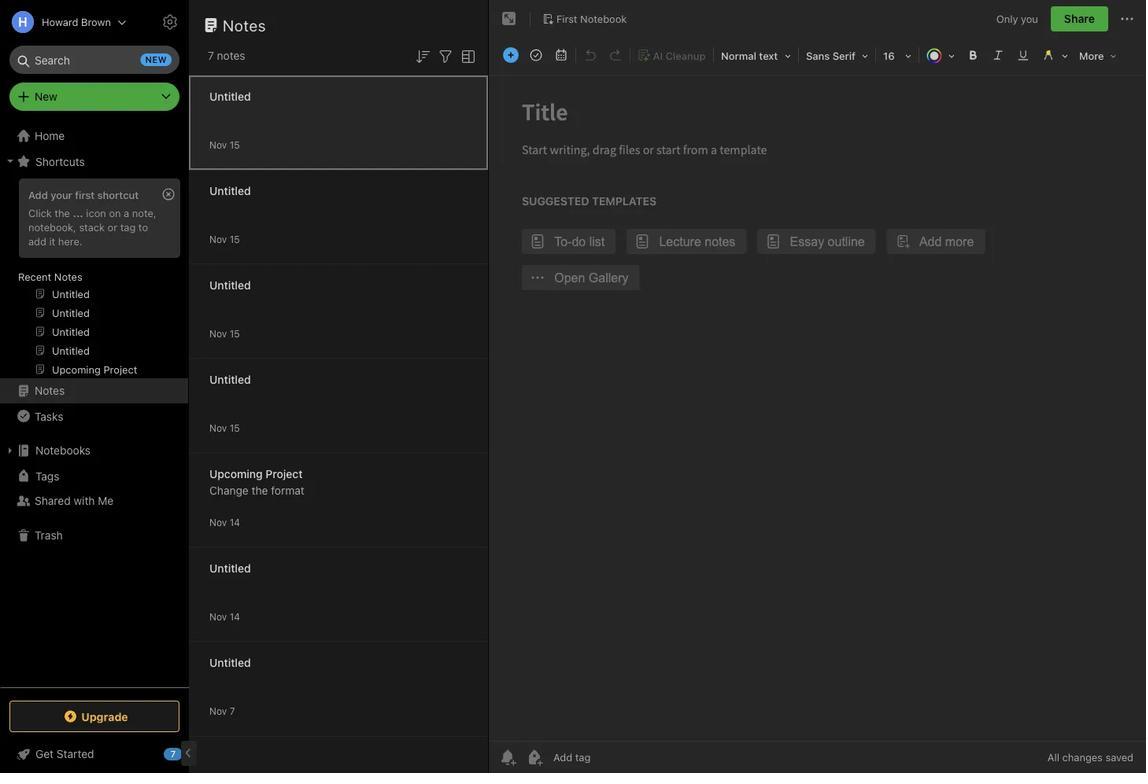 Task type: describe. For each thing, give the bounding box(es) containing it.
new search field
[[20, 46, 172, 74]]

notebooks
[[35, 444, 91, 457]]

Highlight field
[[1036, 44, 1074, 67]]

home link
[[0, 124, 189, 149]]

16
[[883, 50, 895, 62]]

shared with me
[[35, 495, 114, 508]]

started
[[57, 748, 94, 761]]

shortcuts button
[[0, 149, 188, 174]]

tags button
[[0, 464, 188, 489]]

upgrade button
[[9, 701, 180, 733]]

View options field
[[455, 46, 478, 66]]

first
[[75, 189, 95, 201]]

changes
[[1062, 752, 1103, 764]]

new
[[35, 90, 57, 103]]

here.
[[58, 235, 82, 247]]

notebooks link
[[0, 439, 188, 464]]

notes
[[217, 49, 245, 62]]

notebook,
[[28, 221, 76, 233]]

group containing add your first shortcut
[[0, 174, 188, 385]]

2 15 from the top
[[230, 234, 240, 245]]

text
[[759, 50, 778, 62]]

share button
[[1051, 6, 1108, 31]]

italic image
[[987, 44, 1009, 66]]

upcoming
[[209, 468, 263, 481]]

add
[[28, 189, 48, 201]]

project
[[266, 468, 303, 481]]

with
[[74, 495, 95, 508]]

home
[[35, 130, 65, 142]]

7 for 7
[[171, 750, 176, 760]]

trash link
[[0, 524, 188, 549]]

4 untitled from the top
[[209, 374, 251, 387]]

shared with me link
[[0, 489, 188, 514]]

3 15 from the top
[[230, 329, 240, 340]]

on
[[109, 207, 121, 219]]

normal
[[721, 50, 757, 62]]

1 nov 14 from the top
[[209, 518, 240, 529]]

brown
[[81, 16, 111, 28]]

normal text
[[721, 50, 778, 62]]

2 nov from the top
[[209, 234, 227, 245]]

change the format
[[209, 485, 305, 498]]

Account field
[[0, 6, 127, 38]]

Add filters field
[[436, 46, 455, 66]]

2 untitled from the top
[[209, 185, 251, 198]]

Note Editor text field
[[489, 76, 1146, 742]]

2 nov 15 from the top
[[209, 234, 240, 245]]

click to collapse image
[[183, 745, 195, 764]]

1 14 from the top
[[230, 518, 240, 529]]

get started
[[35, 748, 94, 761]]

shortcuts
[[35, 155, 85, 168]]

1 15 from the top
[[230, 140, 240, 151]]

your
[[51, 189, 72, 201]]

howard
[[42, 16, 78, 28]]

5 nov from the top
[[209, 518, 227, 529]]

calendar event image
[[550, 44, 572, 66]]

all changes saved
[[1048, 752, 1134, 764]]

Heading level field
[[716, 44, 797, 67]]

click
[[28, 207, 52, 219]]

more
[[1079, 50, 1104, 62]]

notes inside notes "link"
[[35, 385, 65, 398]]

the for click
[[55, 207, 70, 219]]

notes inside group
[[54, 271, 82, 283]]

notebook
[[580, 13, 627, 24]]

2 14 from the top
[[230, 612, 240, 623]]

more actions image
[[1118, 9, 1137, 28]]

7 nov from the top
[[209, 707, 227, 718]]

0 vertical spatial notes
[[223, 16, 266, 34]]

only
[[997, 13, 1018, 25]]

Add tag field
[[552, 751, 670, 765]]

2 nov 14 from the top
[[209, 612, 240, 623]]

Font color field
[[921, 44, 960, 67]]

Insert field
[[499, 44, 523, 66]]

More field
[[1074, 44, 1122, 67]]

saved
[[1106, 752, 1134, 764]]

format
[[271, 485, 305, 498]]

all
[[1048, 752, 1060, 764]]

2 horizontal spatial 7
[[230, 707, 235, 718]]

shortcut
[[97, 189, 139, 201]]

the for change
[[252, 485, 268, 498]]

tree containing home
[[0, 124, 189, 687]]

...
[[73, 207, 83, 219]]

notes link
[[0, 379, 188, 404]]

add tag image
[[525, 749, 544, 768]]

me
[[98, 495, 114, 508]]

or
[[108, 221, 117, 233]]

upgrade
[[81, 711, 128, 724]]



Task type: locate. For each thing, give the bounding box(es) containing it.
first notebook button
[[537, 8, 632, 30]]

underline image
[[1012, 44, 1034, 66]]

group
[[0, 174, 188, 385]]

it
[[49, 235, 55, 247]]

1 untitled from the top
[[209, 90, 251, 103]]

1 nov 15 from the top
[[209, 140, 240, 151]]

icon
[[86, 207, 106, 219]]

6 nov from the top
[[209, 612, 227, 623]]

expand notebooks image
[[4, 445, 17, 457]]

new button
[[9, 83, 180, 111]]

nov 15
[[209, 140, 240, 151], [209, 234, 240, 245], [209, 329, 240, 340], [209, 423, 240, 434]]

howard brown
[[42, 16, 111, 28]]

Search text field
[[20, 46, 168, 74]]

3 untitled from the top
[[209, 279, 251, 292]]

recent notes
[[18, 271, 82, 283]]

0 vertical spatial 14
[[230, 518, 240, 529]]

1 vertical spatial notes
[[54, 271, 82, 283]]

to
[[138, 221, 148, 233]]

stack
[[79, 221, 105, 233]]

Font family field
[[801, 44, 874, 67]]

the inside group
[[55, 207, 70, 219]]

2 vertical spatial notes
[[35, 385, 65, 398]]

Font size field
[[878, 44, 917, 67]]

bold image
[[962, 44, 984, 66]]

change
[[209, 485, 249, 498]]

notes right recent
[[54, 271, 82, 283]]

notes up the tasks
[[35, 385, 65, 398]]

serif
[[833, 50, 856, 62]]

4 15 from the top
[[230, 423, 240, 434]]

the down upcoming project
[[252, 485, 268, 498]]

4 nov 15 from the top
[[209, 423, 240, 434]]

untitled
[[209, 90, 251, 103], [209, 185, 251, 198], [209, 279, 251, 292], [209, 374, 251, 387], [209, 563, 251, 576], [209, 657, 251, 670]]

1 vertical spatial the
[[252, 485, 268, 498]]

upcoming project
[[209, 468, 303, 481]]

1 horizontal spatial the
[[252, 485, 268, 498]]

get
[[35, 748, 54, 761]]

tag
[[120, 221, 136, 233]]

More actions field
[[1118, 6, 1137, 31]]

notes up notes
[[223, 16, 266, 34]]

first notebook
[[557, 13, 627, 24]]

7 inside help and learning task checklist field
[[171, 750, 176, 760]]

15
[[230, 140, 240, 151], [230, 234, 240, 245], [230, 329, 240, 340], [230, 423, 240, 434]]

icon on a note, notebook, stack or tag to add it here.
[[28, 207, 156, 247]]

recent
[[18, 271, 51, 283]]

the left ...
[[55, 207, 70, 219]]

2 vertical spatial 7
[[171, 750, 176, 760]]

7 for 7 notes
[[208, 49, 214, 62]]

share
[[1064, 12, 1095, 25]]

trash
[[35, 529, 63, 542]]

expand note image
[[500, 9, 519, 28]]

sans
[[806, 50, 830, 62]]

14
[[230, 518, 240, 529], [230, 612, 240, 623]]

tree
[[0, 124, 189, 687]]

tasks button
[[0, 404, 188, 429]]

6 untitled from the top
[[209, 657, 251, 670]]

click the ...
[[28, 207, 83, 219]]

1 vertical spatial 14
[[230, 612, 240, 623]]

1 horizontal spatial 7
[[208, 49, 214, 62]]

only you
[[997, 13, 1038, 25]]

the
[[55, 207, 70, 219], [252, 485, 268, 498]]

0 horizontal spatial 7
[[171, 750, 176, 760]]

1 nov from the top
[[209, 140, 227, 151]]

7 notes
[[208, 49, 245, 62]]

shared
[[35, 495, 71, 508]]

4 nov from the top
[[209, 423, 227, 434]]

settings image
[[161, 13, 180, 31]]

new
[[145, 55, 167, 65]]

notes
[[223, 16, 266, 34], [54, 271, 82, 283], [35, 385, 65, 398]]

add
[[28, 235, 46, 247]]

1 vertical spatial nov 14
[[209, 612, 240, 623]]

note window element
[[489, 0, 1146, 774]]

add a reminder image
[[498, 749, 517, 768]]

3 nov 15 from the top
[[209, 329, 240, 340]]

0 vertical spatial 7
[[208, 49, 214, 62]]

3 nov from the top
[[209, 329, 227, 340]]

sans serif
[[806, 50, 856, 62]]

note,
[[132, 207, 156, 219]]

5 untitled from the top
[[209, 563, 251, 576]]

add your first shortcut
[[28, 189, 139, 201]]

a
[[124, 207, 129, 219]]

nov 7
[[209, 707, 235, 718]]

you
[[1021, 13, 1038, 25]]

0 vertical spatial the
[[55, 207, 70, 219]]

0 horizontal spatial the
[[55, 207, 70, 219]]

7
[[208, 49, 214, 62], [230, 707, 235, 718], [171, 750, 176, 760]]

nov 14
[[209, 518, 240, 529], [209, 612, 240, 623]]

nov
[[209, 140, 227, 151], [209, 234, 227, 245], [209, 329, 227, 340], [209, 423, 227, 434], [209, 518, 227, 529], [209, 612, 227, 623], [209, 707, 227, 718]]

first
[[557, 13, 578, 24]]

tasks
[[35, 410, 63, 423]]

Sort options field
[[413, 46, 432, 66]]

Help and Learning task checklist field
[[0, 742, 189, 768]]

tags
[[35, 470, 59, 483]]

1 vertical spatial 7
[[230, 707, 235, 718]]

task image
[[525, 44, 547, 66]]

add filters image
[[436, 47, 455, 66]]

0 vertical spatial nov 14
[[209, 518, 240, 529]]



Task type: vqa. For each thing, say whether or not it's contained in the screenshot.
the associated with Change
yes



